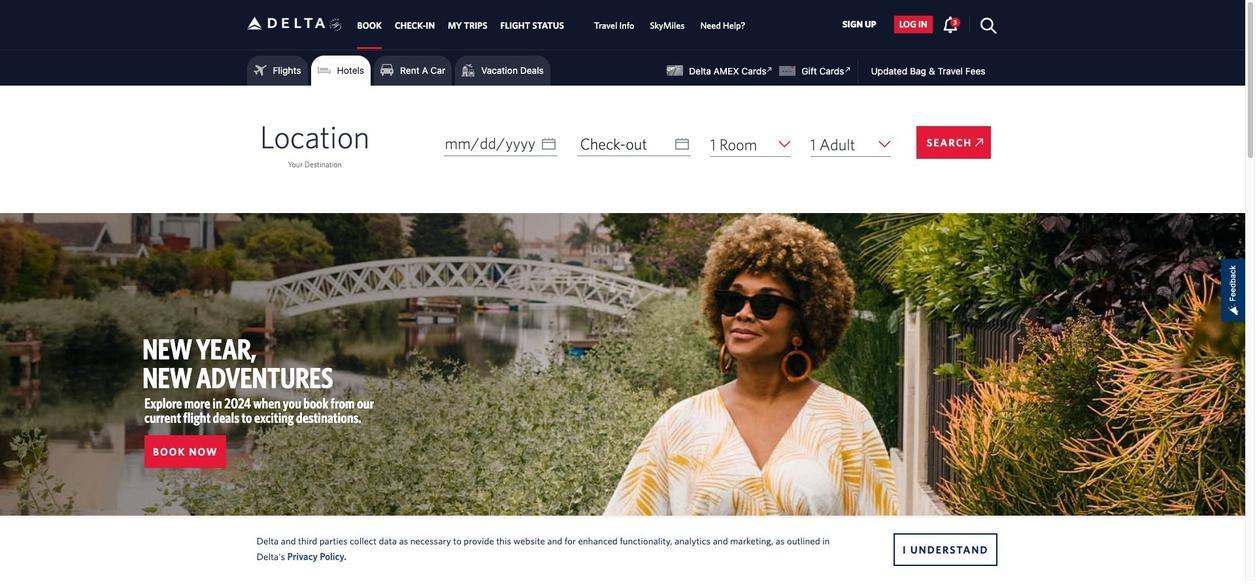 Task type: vqa. For each thing, say whether or not it's contained in the screenshot.
delta one&#174; icon
no



Task type: describe. For each thing, give the bounding box(es) containing it.
delta air lines image
[[247, 3, 325, 44]]



Task type: locate. For each thing, give the bounding box(es) containing it.
tab list
[[351, 0, 753, 49]]

None date field
[[444, 131, 557, 156], [577, 131, 691, 156], [444, 131, 557, 156], [577, 131, 691, 156]]

this link opens another site in a new window that may not follow the same accessibility policies as delta air lines. image
[[764, 63, 776, 76], [842, 63, 854, 76]]

2 this link opens another site in a new window that may not follow the same accessibility policies as delta air lines. image from the left
[[842, 63, 854, 76]]

1 this link opens another site in a new window that may not follow the same accessibility policies as delta air lines. image from the left
[[764, 63, 776, 76]]

skyteam image
[[329, 4, 342, 45]]

1 horizontal spatial this link opens another site in a new window that may not follow the same accessibility policies as delta air lines. image
[[842, 63, 854, 76]]

0 horizontal spatial this link opens another site in a new window that may not follow the same accessibility policies as delta air lines. image
[[764, 63, 776, 76]]



